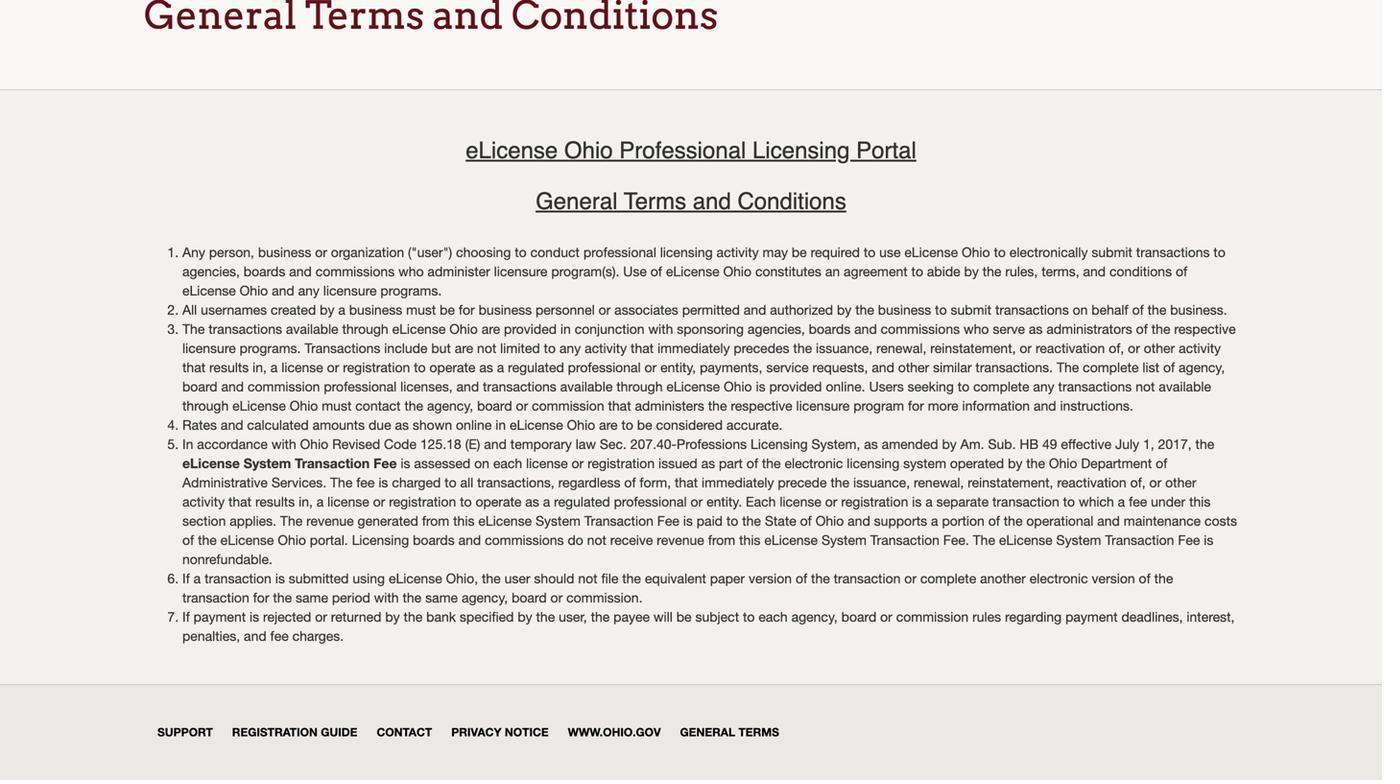 Task type: describe. For each thing, give the bounding box(es) containing it.
by inside is assessed on each license or registration issued as part of the electronic licensing system operated by the ohio department of administrative services. the fee is charged to all transactions, regardless of form, that immediately precede the issuance, renewal, reinstatement, reactivation of, or other activity that results in, a license or registration to operate as a regulated professional or entity. each license or registration is a separate transaction to which a fee under this section applies. the revenue generated from this elicense system transaction fee is paid to the state of ohio and supports a portion of the operational and maintenance costs of the elicense ohio portal. licensing boards and commissions do not receive revenue from this elicense system transaction fee. the elicense system transaction fee is nonrefundable.
[[1008, 456, 1023, 472]]

using
[[353, 571, 385, 587]]

business right person,
[[258, 245, 311, 260]]

transaction inside the in accordance with ohio revised code 125.18 (e) and temporary law sec. 207.40-professions licensing system, as amended by am. sub. hb 49 effective july 1, 2017, the elicense system transaction fee
[[295, 456, 370, 472]]

2 vertical spatial fee
[[1178, 533, 1200, 548]]

specified
[[460, 609, 514, 625]]

be up 'constitutes'
[[792, 245, 807, 260]]

instructions.
[[1060, 398, 1134, 414]]

payments,
[[700, 360, 763, 376]]

guide
[[321, 726, 358, 739]]

bank
[[426, 609, 456, 625]]

to down abide
[[935, 302, 947, 318]]

results inside any person, business or organization ("user") choosing to conduct professional licensing activity may be required to use elicense ohio to electronically submit transactions to agencies, boards and commissions who administer licensure program(s). use of elicense ohio constitutes an agreement to abide by the rules, terms, and conditions of elicense ohio and any licensure programs. all usernames created by a business must be for business personnel or associates permitted and authorized by the business to submit transactions on behalf of the business. the transactions available through elicense ohio are provided in conjunction with sponsoring agencies, boards and commissions who serve as administrators of the respective licensure programs. transactions include but are not limited to any activity that immediately precedes the issuance, renewal, reinstatement, or reactivation of, or other activity that results in, a license or registration to operate as a regulated professional or entity, payments, service requests, and other similar transactions. the complete list of agency, board and commission professional licenses, and transactions available through elicense ohio is provided online. users seeking to complete any transactions not available through elicense ohio must contact the agency, board or commission that administers the respective licensure program for more information and instructions. rates and calculated amounts due as shown online in elicense ohio are to be considered accurate.
[[209, 360, 249, 376]]

the right precede
[[831, 475, 850, 491]]

the left user
[[482, 571, 501, 587]]

2 same from the left
[[425, 590, 458, 606]]

regulated inside is assessed on each license or registration issued as part of the electronic licensing system operated by the ohio department of administrative services. the fee is charged to all transactions, regardless of form, that immediately precede the issuance, renewal, reinstatement, reactivation of, or other activity that results in, a license or registration to operate as a regulated professional or entity. each license or registration is a separate transaction to which a fee under this section applies. the revenue generated from this elicense system transaction fee is paid to the state of ohio and supports a portion of the operational and maintenance costs of the elicense ohio portal. licensing boards and commissions do not receive revenue from this elicense system transaction fee. the elicense system transaction fee is nonrefundable.
[[554, 494, 610, 510]]

operational
[[1027, 513, 1094, 529]]

transaction down maintenance
[[1105, 533, 1175, 548]]

authorized
[[770, 302, 833, 318]]

required
[[811, 245, 860, 260]]

that down conjunction
[[631, 341, 654, 356]]

is left paid
[[683, 513, 693, 529]]

service
[[766, 360, 809, 376]]

services.
[[272, 475, 327, 491]]

rules,
[[1005, 264, 1038, 280]]

agreement
[[844, 264, 908, 280]]

2 horizontal spatial any
[[1033, 379, 1055, 395]]

program
[[854, 398, 904, 414]]

of right behalf
[[1132, 302, 1144, 318]]

issuance, inside is assessed on each license or registration issued as part of the electronic licensing system operated by the ohio department of administrative services. the fee is charged to all transactions, regardless of form, that immediately precede the issuance, renewal, reinstatement, reactivation of, or other activity that results in, a license or registration to operate as a regulated professional or entity. each license or registration is a separate transaction to which a fee under this section applies. the revenue generated from this elicense system transaction fee is paid to the state of ohio and supports a portion of the operational and maintenance costs of the elicense ohio portal. licensing boards and commissions do not receive revenue from this elicense system transaction fee. the elicense system transaction fee is nonrefundable.
[[853, 475, 910, 491]]

the inside the in accordance with ohio revised code 125.18 (e) and temporary law sec. 207.40-professions licensing system, as amended by am. sub. hb 49 effective july 1, 2017, the elicense system transaction fee
[[1196, 437, 1215, 452]]

0 vertical spatial respective
[[1174, 321, 1236, 337]]

results inside is assessed on each license or registration issued as part of the electronic licensing system operated by the ohio department of administrative services. the fee is charged to all transactions, regardless of form, that immediately precede the issuance, renewal, reinstatement, reactivation of, or other activity that results in, a license or registration to operate as a regulated professional or entity. each license or registration is a separate transaction to which a fee under this section applies. the revenue generated from this elicense system transaction fee is paid to the state of ohio and supports a portion of the operational and maintenance costs of the elicense ohio portal. licensing boards and commissions do not receive revenue from this elicense system transaction fee. the elicense system transaction fee is nonrefundable.
[[255, 494, 295, 510]]

not inside is assessed on each license or registration issued as part of the electronic licensing system operated by the ohio department of administrative services. the fee is charged to all transactions, regardless of form, that immediately precede the issuance, renewal, reinstatement, reactivation of, or other activity that results in, a license or registration to operate as a regulated professional or entity. each license or registration is a separate transaction to which a fee under this section applies. the revenue generated from this elicense system transaction fee is paid to the state of ohio and supports a portion of the operational and maintenance costs of the elicense ohio portal. licensing boards and commissions do not receive revenue from this elicense system transaction fee. the elicense system transaction fee is nonrefundable.
[[587, 533, 607, 548]]

0 vertical spatial programs.
[[381, 283, 442, 299]]

generated
[[358, 513, 418, 529]]

registration guide
[[232, 726, 358, 739]]

any
[[182, 245, 205, 260]]

of down 2017,
[[1156, 456, 1168, 472]]

1 same from the left
[[296, 590, 328, 606]]

activity inside is assessed on each license or registration issued as part of the electronic licensing system operated by the ohio department of administrative services. the fee is charged to all transactions, regardless of form, that immediately precede the issuance, renewal, reinstatement, reactivation of, or other activity that results in, a license or registration to operate as a regulated professional or entity. each license or registration is a separate transaction to which a fee under this section applies. the revenue generated from this elicense system transaction fee is paid to the state of ohio and supports a portion of the operational and maintenance costs of the elicense ohio portal. licensing boards and commissions do not receive revenue from this elicense system transaction fee. the elicense system transaction fee is nonrefundable.
[[182, 494, 225, 510]]

organization
[[331, 245, 404, 260]]

by right the 'returned' at the left of page
[[385, 609, 400, 625]]

of right list
[[1164, 360, 1175, 376]]

professional inside is assessed on each license or registration issued as part of the electronic licensing system operated by the ohio department of administrative services. the fee is charged to all transactions, regardless of form, that immediately precede the issuance, renewal, reinstatement, reactivation of, or other activity that results in, a license or registration to operate as a regulated professional or entity. each license or registration is a separate transaction to which a fee under this section applies. the revenue generated from this elicense system transaction fee is paid to the state of ohio and supports a portion of the operational and maintenance costs of the elicense ohio portal. licensing boards and commissions do not receive revenue from this elicense system transaction fee. the elicense system transaction fee is nonrefundable.
[[614, 494, 687, 510]]

conjunction
[[575, 321, 645, 337]]

seeking
[[908, 379, 954, 395]]

receive
[[610, 533, 653, 548]]

2 horizontal spatial for
[[908, 398, 924, 414]]

0 vertical spatial in
[[561, 321, 571, 337]]

is down "code"
[[401, 456, 410, 472]]

returned
[[331, 609, 382, 625]]

transaction down supports
[[871, 533, 940, 548]]

professional up contact
[[324, 379, 397, 395]]

licensure down "conduct"
[[494, 264, 548, 280]]

program(s).
[[551, 264, 620, 280]]

the down agreement
[[856, 302, 875, 318]]

section
[[182, 513, 226, 529]]

transactions down usernames
[[209, 321, 282, 337]]

of, inside is assessed on each license or registration issued as part of the electronic licensing system operated by the ohio department of administrative services. the fee is charged to all transactions, regardless of form, that immediately precede the issuance, renewal, reinstatement, reactivation of, or other activity that results in, a license or registration to operate as a regulated professional or entity. each license or registration is a separate transaction to which a fee under this section applies. the revenue generated from this elicense system transaction fee is paid to the state of ohio and supports a portion of the operational and maintenance costs of the elicense ohio portal. licensing boards and commissions do not receive revenue from this elicense system transaction fee. the elicense system transaction fee is nonrefundable.
[[1131, 475, 1146, 491]]

amounts
[[313, 417, 365, 433]]

system,
[[812, 437, 861, 452]]

terms for general terms and conditions
[[624, 188, 687, 214]]

electronically
[[1010, 245, 1088, 260]]

online.
[[826, 379, 866, 395]]

the down all
[[182, 321, 205, 337]]

fee.
[[944, 533, 969, 548]]

elicense inside if a transaction is submitted using elicense ohio, the user should not file the equivalent paper version of the transaction or complete another electronic version of the transaction for the same period with the same agency, board or commission. if payment is rejected or returned by the bank specified by the user, the payee will be subject to each agency, board or commission rules regarding payment deadlines, interest, penalties, and fee charges.
[[389, 571, 442, 587]]

renewal, inside any person, business or organization ("user") choosing to conduct professional licensing activity may be required to use elicense ohio to electronically submit transactions to agencies, boards and commissions who administer licensure program(s). use of elicense ohio constitutes an agreement to abide by the rules, terms, and conditions of elicense ohio and any licensure programs. all usernames created by a business must be for business personnel or associates permitted and authorized by the business to submit transactions on behalf of the business. the transactions available through elicense ohio are provided in conjunction with sponsoring agencies, boards and commissions who serve as administrators of the respective licensure programs. transactions include but are not limited to any activity that immediately precedes the issuance, renewal, reinstatement, or reactivation of, or other activity that results in, a license or registration to operate as a regulated professional or entity, payments, service requests, and other similar transactions. the complete list of agency, board and commission professional licenses, and transactions available through elicense ohio is provided online. users seeking to complete any transactions not available through elicense ohio must contact the agency, board or commission that administers the respective licensure program for more information and instructions. rates and calculated amounts due as shown online in elicense ohio are to be considered accurate.
[[877, 341, 927, 356]]

shown
[[413, 417, 452, 433]]

sub.
[[988, 437, 1016, 452]]

the right period
[[403, 590, 422, 606]]

transaction down supports
[[834, 571, 901, 587]]

2 horizontal spatial available
[[1159, 379, 1212, 395]]

registration inside any person, business or organization ("user") choosing to conduct professional licensing activity may be required to use elicense ohio to electronically submit transactions to agencies, boards and commissions who administer licensure program(s). use of elicense ohio constitutes an agreement to abide by the rules, terms, and conditions of elicense ohio and any licensure programs. all usernames created by a business must be for business personnel or associates permitted and authorized by the business to submit transactions on behalf of the business. the transactions available through elicense ohio are provided in conjunction with sponsoring agencies, boards and commissions who serve as administrators of the respective licensure programs. transactions include but are not limited to any activity that immediately precedes the issuance, renewal, reinstatement, or reactivation of, or other activity that results in, a license or registration to operate as a regulated professional or entity, payments, service requests, and other similar transactions. the complete list of agency, board and commission professional licenses, and transactions available through elicense ohio is provided online. users seeking to complete any transactions not available through elicense ohio must contact the agency, board or commission that administers the respective licensure program for more information and instructions. rates and calculated amounts due as shown online in elicense ohio are to be considered accurate.
[[343, 360, 410, 376]]

207.40-
[[631, 437, 677, 452]]

is left charged
[[379, 475, 388, 491]]

renewal, inside is assessed on each license or registration issued as part of the electronic licensing system operated by the ohio department of administrative services. the fee is charged to all transactions, regardless of form, that immediately precede the issuance, renewal, reinstatement, reactivation of, or other activity that results in, a license or registration to operate as a regulated professional or entity. each license or registration is a separate transaction to which a fee under this section applies. the revenue generated from this elicense system transaction fee is paid to the state of ohio and supports a portion of the operational and maintenance costs of the elicense ohio portal. licensing boards and commissions do not receive revenue from this elicense system transaction fee. the elicense system transaction fee is nonrefundable.
[[914, 475, 964, 491]]

ohio left electronically
[[962, 245, 990, 260]]

to up 'sec.'
[[622, 417, 634, 433]]

1 vertical spatial any
[[560, 341, 581, 356]]

0 vertical spatial agencies,
[[182, 264, 240, 280]]

general for general terms and conditions
[[536, 188, 618, 214]]

but
[[431, 341, 451, 356]]

of right conditions
[[1176, 264, 1188, 280]]

business up limited
[[479, 302, 532, 318]]

considered
[[656, 417, 723, 433]]

regardless
[[558, 475, 621, 491]]

1 horizontal spatial for
[[459, 302, 475, 318]]

is left submitted
[[275, 571, 285, 587]]

as right serve
[[1029, 321, 1043, 337]]

payee
[[614, 609, 650, 625]]

0 vertical spatial who
[[399, 264, 424, 280]]

0 horizontal spatial commission
[[248, 379, 320, 395]]

system down precede
[[822, 533, 867, 548]]

1 horizontal spatial must
[[406, 302, 436, 318]]

entity.
[[707, 494, 742, 510]]

reactivation inside is assessed on each license or registration issued as part of the electronic licensing system operated by the ohio department of administrative services. the fee is charged to all transactions, regardless of form, that immediately precede the issuance, renewal, reinstatement, reactivation of, or other activity that results in, a license or registration to operate as a regulated professional or entity. each license or registration is a separate transaction to which a fee under this section applies. the revenue generated from this elicense system transaction fee is paid to the state of ohio and supports a portion of the operational and maintenance costs of the elicense ohio portal. licensing boards and commissions do not receive revenue from this elicense system transaction fee. the elicense system transaction fee is nonrefundable.
[[1057, 475, 1127, 491]]

will
[[654, 609, 673, 625]]

ohio left "professional"
[[564, 137, 613, 164]]

business down agreement
[[878, 302, 932, 318]]

0 vertical spatial complete
[[1083, 360, 1139, 376]]

license inside any person, business or organization ("user") choosing to conduct professional licensing activity may be required to use elicense ohio to electronically submit transactions to agencies, boards and commissions who administer licensure program(s). use of elicense ohio constitutes an agreement to abide by the rules, terms, and conditions of elicense ohio and any licensure programs. all usernames created by a business must be for business personnel or associates permitted and authorized by the business to submit transactions on behalf of the business. the transactions available through elicense ohio are provided in conjunction with sponsoring agencies, boards and commissions who serve as administrators of the respective licensure programs. transactions include but are not limited to any activity that immediately precedes the issuance, renewal, reinstatement, or reactivation of, or other activity that results in, a license or registration to operate as a regulated professional or entity, payments, service requests, and other similar transactions. the complete list of agency, board and commission professional licenses, and transactions available through elicense ohio is provided online. users seeking to complete any transactions not available through elicense ohio must contact the agency, board or commission that administers the respective licensure program for more information and instructions. rates and calculated amounts due as shown online in elicense ohio are to be considered accurate.
[[282, 360, 323, 376]]

charges.
[[292, 629, 344, 644]]

a left separate
[[926, 494, 933, 510]]

conditions
[[738, 188, 847, 214]]

by right abide
[[964, 264, 979, 280]]

business up include
[[349, 302, 402, 318]]

include
[[384, 341, 428, 356]]

0 vertical spatial licensing
[[753, 137, 850, 164]]

the down commission.
[[591, 609, 610, 625]]

0 horizontal spatial commissions
[[316, 264, 395, 280]]

licensure down the organization
[[323, 283, 377, 299]]

professions
[[677, 437, 747, 452]]

by down an
[[837, 302, 852, 318]]

constitutes
[[756, 264, 822, 280]]

nonrefundable.
[[182, 552, 273, 568]]

amended
[[882, 437, 939, 452]]

system
[[904, 456, 947, 472]]

by right created
[[320, 302, 335, 318]]

that down all
[[182, 360, 206, 376]]

1 horizontal spatial submit
[[1092, 245, 1133, 260]]

effective
[[1061, 437, 1112, 452]]

licensing inside the in accordance with ohio revised code 125.18 (e) and temporary law sec. 207.40-professions licensing system, as amended by am. sub. hb 49 effective july 1, 2017, the elicense system transaction fee
[[751, 437, 808, 452]]

by inside the in accordance with ohio revised code 125.18 (e) and temporary law sec. 207.40-professions licensing system, as amended by am. sub. hb 49 effective july 1, 2017, the elicense system transaction fee
[[942, 437, 957, 452]]

the right paper
[[811, 571, 830, 587]]

support link
[[157, 726, 213, 739]]

use
[[880, 245, 901, 260]]

license down temporary
[[526, 456, 568, 472]]

www.ohio.gov link
[[568, 726, 661, 739]]

contact link
[[377, 726, 432, 739]]

the right file
[[622, 571, 641, 587]]

is down costs
[[1204, 533, 1214, 548]]

be up "but"
[[440, 302, 455, 318]]

of up list
[[1136, 321, 1148, 337]]

www.ohio.gov
[[568, 726, 661, 739]]

the up list
[[1152, 321, 1171, 337]]

the left business. at the top right of page
[[1148, 302, 1167, 318]]

elicense inside the in accordance with ohio revised code 125.18 (e) and temporary law sec. 207.40-professions licensing system, as amended by am. sub. hb 49 effective july 1, 2017, the elicense system transaction fee
[[182, 456, 240, 472]]

terms,
[[1042, 264, 1080, 280]]

equivalent
[[645, 571, 706, 587]]

usernames
[[201, 302, 267, 318]]

issuance, inside any person, business or organization ("user") choosing to conduct professional licensing activity may be required to use elicense ohio to electronically submit transactions to agencies, boards and commissions who administer licensure program(s). use of elicense ohio constitutes an agreement to abide by the rules, terms, and conditions of elicense ohio and any licensure programs. all usernames created by a business must be for business personnel or associates permitted and authorized by the business to submit transactions on behalf of the business. the transactions available through elicense ohio are provided in conjunction with sponsoring agencies, boards and commissions who serve as administrators of the respective licensure programs. transactions include but are not limited to any activity that immediately precedes the issuance, renewal, reinstatement, or reactivation of, or other activity that results in, a license or registration to operate as a regulated professional or entity, payments, service requests, and other similar transactions. the complete list of agency, board and commission professional licenses, and transactions available through elicense ohio is provided online. users seeking to complete any transactions not available through elicense ohio must contact the agency, board or commission that administers the respective licensure program for more information and instructions. rates and calculated amounts due as shown online in elicense ohio are to be considered accurate.
[[816, 341, 873, 356]]

0 vertical spatial boards
[[244, 264, 285, 280]]

the up deadlines,
[[1155, 571, 1174, 587]]

professional
[[620, 137, 746, 164]]

a down limited
[[497, 360, 504, 376]]

business.
[[1171, 302, 1228, 318]]

a right which
[[1118, 494, 1125, 510]]

should
[[534, 571, 575, 587]]

the right applies.
[[280, 513, 303, 529]]

each inside is assessed on each license or registration issued as part of the electronic licensing system operated by the ohio department of administrative services. the fee is charged to all transactions, regardless of form, that immediately precede the issuance, renewal, reinstatement, reactivation of, or other activity that results in, a license or registration to operate as a regulated professional or entity. each license or registration is a separate transaction to which a fee under this section applies. the revenue generated from this elicense system transaction fee is paid to the state of ohio and supports a portion of the operational and maintenance costs of the elicense ohio portal. licensing boards and commissions do not receive revenue from this elicense system transaction fee. the elicense system transaction fee is nonrefundable.
[[493, 456, 522, 472]]

contact
[[355, 398, 401, 414]]

2 horizontal spatial commissions
[[881, 321, 960, 337]]

transactions.
[[976, 360, 1053, 376]]

the down 'hb'
[[1027, 456, 1045, 472]]

1 vertical spatial submit
[[951, 302, 992, 318]]

administer
[[428, 264, 490, 280]]

2 horizontal spatial this
[[1190, 494, 1211, 510]]

with inside if a transaction is submitted using elicense ohio, the user should not file the equivalent paper version of the transaction or complete another electronic version of the transaction for the same period with the same agency, board or commission. if payment is rejected or returned by the bank specified by the user, the payee will be subject to each agency, board or commission rules regarding payment deadlines, interest, penalties, and fee charges.
[[374, 590, 399, 606]]

transaction down nonrefundable.
[[205, 571, 272, 587]]

administers
[[635, 398, 705, 414]]

to down similar
[[958, 379, 970, 395]]

ohio inside the in accordance with ohio revised code 125.18 (e) and temporary law sec. 207.40-professions licensing system, as amended by am. sub. hb 49 effective july 1, 2017, the elicense system transaction fee
[[300, 437, 329, 452]]

0 horizontal spatial revenue
[[306, 513, 354, 529]]

assessed
[[414, 456, 471, 472]]

conduct
[[531, 245, 580, 260]]

person,
[[209, 245, 254, 260]]

ohio up "but"
[[450, 321, 478, 337]]

reinstatement, inside any person, business or organization ("user") choosing to conduct professional licensing activity may be required to use elicense ohio to electronically submit transactions to agencies, boards and commissions who administer licensure program(s). use of elicense ohio constitutes an agreement to abide by the rules, terms, and conditions of elicense ohio and any licensure programs. all usernames created by a business must be for business personnel or associates permitted and authorized by the business to submit transactions on behalf of the business. the transactions available through elicense ohio are provided in conjunction with sponsoring agencies, boards and commissions who serve as administrators of the respective licensure programs. transactions include but are not limited to any activity that immediately precedes the issuance, renewal, reinstatement, or reactivation of, or other activity that results in, a license or registration to operate as a regulated professional or entity, payments, service requests, and other similar transactions. the complete list of agency, board and commission professional licenses, and transactions available through elicense ohio is provided online. users seeking to complete any transactions not available through elicense ohio must contact the agency, board or commission that administers the respective licensure program for more information and instructions. rates and calculated amounts due as shown online in elicense ohio are to be considered accurate.
[[931, 341, 1016, 356]]

to down all
[[460, 494, 472, 510]]

to up operational
[[1063, 494, 1075, 510]]

activity down conjunction
[[585, 341, 627, 356]]

registration up supports
[[841, 494, 909, 510]]

charged
[[392, 475, 441, 491]]

1 vertical spatial other
[[898, 360, 930, 376]]

1 vertical spatial revenue
[[657, 533, 705, 548]]

the left bank
[[404, 609, 423, 625]]

0 horizontal spatial must
[[322, 398, 352, 414]]

paper
[[710, 571, 745, 587]]

to down entity.
[[727, 513, 739, 529]]

1 payment from the left
[[194, 609, 246, 625]]

1 horizontal spatial fee
[[657, 513, 680, 529]]

0 vertical spatial provided
[[504, 321, 557, 337]]

2 horizontal spatial boards
[[809, 321, 851, 337]]

1 horizontal spatial fee
[[356, 475, 375, 491]]

july
[[1116, 437, 1140, 452]]

1 horizontal spatial through
[[342, 321, 389, 337]]

to left abide
[[912, 264, 924, 280]]

professional down conjunction
[[568, 360, 641, 376]]

user,
[[559, 609, 587, 625]]

as inside the in accordance with ohio revised code 125.18 (e) and temporary law sec. 207.40-professions licensing system, as amended by am. sub. hb 49 effective july 1, 2017, the elicense system transaction fee
[[864, 437, 878, 452]]

professional up use at the left
[[584, 245, 656, 260]]

0 horizontal spatial are
[[455, 341, 473, 356]]

(e)
[[465, 437, 480, 452]]

rejected
[[263, 609, 311, 625]]

as up "code"
[[395, 417, 409, 433]]

portion
[[942, 513, 985, 529]]

immediately inside any person, business or organization ("user") choosing to conduct professional licensing activity may be required to use elicense ohio to electronically submit transactions to agencies, boards and commissions who administer licensure program(s). use of elicense ohio constitutes an agreement to abide by the rules, terms, and conditions of elicense ohio and any licensure programs. all usernames created by a business must be for business personnel or associates permitted and authorized by the business to submit transactions on behalf of the business. the transactions available through elicense ohio are provided in conjunction with sponsoring agencies, boards and commissions who serve as administrators of the respective licensure programs. transactions include but are not limited to any activity that immediately precedes the issuance, renewal, reinstatement, or reactivation of, or other activity that results in, a license or registration to operate as a regulated professional or entity, payments, service requests, and other similar transactions. the complete list of agency, board and commission professional licenses, and transactions available through elicense ohio is provided online. users seeking to complete any transactions not available through elicense ohio must contact the agency, board or commission that administers the respective licensure program for more information and instructions. rates and calculated amounts due as shown online in elicense ohio are to be considered accurate.
[[658, 341, 730, 356]]

transactions up serve
[[996, 302, 1069, 318]]

costs
[[1205, 513, 1238, 529]]

regarding
[[1005, 609, 1062, 625]]

ohio down 49
[[1049, 456, 1078, 472]]

privacy
[[451, 726, 502, 739]]

0 horizontal spatial available
[[286, 321, 338, 337]]

1 vertical spatial programs.
[[240, 341, 301, 356]]

of down "section"
[[182, 533, 194, 548]]

a up calculated
[[271, 360, 278, 376]]

of, inside any person, business or organization ("user") choosing to conduct professional licensing activity may be required to use elicense ohio to electronically submit transactions to agencies, boards and commissions who administer licensure program(s). use of elicense ohio constitutes an agreement to abide by the rules, terms, and conditions of elicense ohio and any licensure programs. all usernames created by a business must be for business personnel or associates permitted and authorized by the business to submit transactions on behalf of the business. the transactions available through elicense ohio are provided in conjunction with sponsoring agencies, boards and commissions who serve as administrators of the respective licensure programs. transactions include but are not limited to any activity that immediately precedes the issuance, renewal, reinstatement, or reactivation of, or other activity that results in, a license or registration to operate as a regulated professional or entity, payments, service requests, and other similar transactions. the complete list of agency, board and commission professional licenses, and transactions available through elicense ohio is provided online. users seeking to complete any transactions not available through elicense ohio must contact the agency, board or commission that administers the respective licensure program for more information and instructions. rates and calculated amounts due as shown online in elicense ohio are to be considered accurate.
[[1109, 341, 1124, 356]]

transaction up penalties,
[[182, 590, 249, 606]]

ohio up law
[[567, 417, 595, 433]]

1 horizontal spatial who
[[964, 321, 989, 337]]

ohio,
[[446, 571, 478, 587]]

fee inside if a transaction is submitted using elicense ohio, the user should not file the equivalent paper version of the transaction or complete another electronic version of the transaction for the same period with the same agency, board or commission. if payment is rejected or returned by the bank specified by the user, the payee will be subject to each agency, board or commission rules regarding payment deadlines, interest, penalties, and fee charges.
[[270, 629, 289, 644]]

as down transactions,
[[525, 494, 539, 510]]

fee inside the in accordance with ohio revised code 125.18 (e) and temporary law sec. 207.40-professions licensing system, as amended by am. sub. hb 49 effective july 1, 2017, the elicense system transaction fee
[[374, 456, 397, 472]]

under
[[1151, 494, 1186, 510]]

1 horizontal spatial commission
[[532, 398, 604, 414]]

not down list
[[1136, 379, 1155, 395]]

1 horizontal spatial agencies,
[[748, 321, 805, 337]]

applies.
[[230, 513, 277, 529]]

the up rejected
[[273, 590, 292, 606]]



Task type: vqa. For each thing, say whether or not it's contained in the screenshot.
'FOR' in Callers may experience extended wait times due to the high number of calls. If you're unable to wait for a representative, you can leave a call back number. If you're experiencing technical issues with the eLicense website, make sure you are using Google Chrome or Mozilla Firefox as your browser.
no



Task type: locate. For each thing, give the bounding box(es) containing it.
0 vertical spatial for
[[459, 302, 475, 318]]

terms for general terms
[[739, 726, 779, 739]]

users
[[869, 379, 904, 395]]

must up include
[[406, 302, 436, 318]]

ohio down precede
[[816, 513, 844, 529]]

code
[[384, 437, 417, 452]]

any
[[298, 283, 320, 299], [560, 341, 581, 356], [1033, 379, 1055, 395]]

to left all
[[445, 475, 457, 491]]

programs.
[[381, 283, 442, 299], [240, 341, 301, 356]]

temporary
[[511, 437, 572, 452]]

with inside any person, business or organization ("user") choosing to conduct professional licensing activity may be required to use elicense ohio to electronically submit transactions to agencies, boards and commissions who administer licensure program(s). use of elicense ohio constitutes an agreement to abide by the rules, terms, and conditions of elicense ohio and any licensure programs. all usernames created by a business must be for business personnel or associates permitted and authorized by the business to submit transactions on behalf of the business. the transactions available through elicense ohio are provided in conjunction with sponsoring agencies, boards and commissions who serve as administrators of the respective licensure programs. transactions include but are not limited to any activity that immediately precedes the issuance, renewal, reinstatement, or reactivation of, or other activity that results in, a license or registration to operate as a regulated professional or entity, payments, service requests, and other similar transactions. the complete list of agency, board and commission professional licenses, and transactions available through elicense ohio is provided online. users seeking to complete any transactions not available through elicense ohio must contact the agency, board or commission that administers the respective licensure program for more information and instructions. rates and calculated amounts due as shown online in elicense ohio are to be considered accurate.
[[648, 321, 673, 337]]

general for general terms
[[680, 726, 736, 739]]

list
[[1143, 360, 1160, 376]]

0 vertical spatial reinstatement,
[[931, 341, 1016, 356]]

an
[[825, 264, 840, 280]]

reinstatement, inside is assessed on each license or registration issued as part of the electronic licensing system operated by the ohio department of administrative services. the fee is charged to all transactions, regardless of form, that immediately precede the issuance, renewal, reinstatement, reactivation of, or other activity that results in, a license or registration to operate as a regulated professional or entity. each license or registration is a separate transaction to which a fee under this section applies. the revenue generated from this elicense system transaction fee is paid to the state of ohio and supports a portion of the operational and maintenance costs of the elicense ohio portal. licensing boards and commissions do not receive revenue from this elicense system transaction fee. the elicense system transaction fee is nonrefundable.
[[968, 475, 1054, 491]]

0 vertical spatial must
[[406, 302, 436, 318]]

1 vertical spatial through
[[617, 379, 663, 395]]

1 vertical spatial fee
[[1129, 494, 1148, 510]]

transactions up conditions
[[1136, 245, 1210, 260]]

1 horizontal spatial payment
[[1066, 609, 1118, 625]]

0 horizontal spatial each
[[493, 456, 522, 472]]

is up supports
[[912, 494, 922, 510]]

serve
[[993, 321, 1025, 337]]

regulated down limited
[[508, 360, 564, 376]]

0 vertical spatial with
[[648, 321, 673, 337]]

of left form, at left
[[624, 475, 636, 491]]

other inside is assessed on each license or registration issued as part of the electronic licensing system operated by the ohio department of administrative services. the fee is charged to all transactions, regardless of form, that immediately precede the issuance, renewal, reinstatement, reactivation of, or other activity that results in, a license or registration to operate as a regulated professional or entity. each license or registration is a separate transaction to which a fee under this section applies. the revenue generated from this elicense system transaction fee is paid to the state of ohio and supports a portion of the operational and maintenance costs of the elicense ohio portal. licensing boards and commissions do not receive revenue from this elicense system transaction fee. the elicense system transaction fee is nonrefundable.
[[1166, 475, 1197, 491]]

1 horizontal spatial boards
[[413, 533, 455, 548]]

system down operational
[[1057, 533, 1102, 548]]

1 vertical spatial general
[[680, 726, 736, 739]]

0 horizontal spatial any
[[298, 283, 320, 299]]

1 horizontal spatial electronic
[[1030, 571, 1088, 587]]

registration
[[232, 726, 318, 739]]

are right "but"
[[455, 341, 473, 356]]

1 vertical spatial electronic
[[1030, 571, 1088, 587]]

1 horizontal spatial available
[[560, 379, 613, 395]]

from
[[422, 513, 450, 529], [708, 533, 736, 548]]

are
[[482, 321, 500, 337], [455, 341, 473, 356], [599, 417, 618, 433]]

1 horizontal spatial same
[[425, 590, 458, 606]]

transaction up 'receive'
[[584, 513, 654, 529]]

user
[[505, 571, 530, 587]]

2 vertical spatial other
[[1166, 475, 1197, 491]]

abide
[[927, 264, 961, 280]]

associates
[[615, 302, 679, 318]]

0 vertical spatial fee
[[374, 456, 397, 472]]

as up online on the bottom left of the page
[[479, 360, 493, 376]]

1 horizontal spatial general
[[680, 726, 736, 739]]

0 horizontal spatial respective
[[731, 398, 793, 414]]

on
[[1073, 302, 1088, 318], [474, 456, 490, 472]]

information
[[962, 398, 1030, 414]]

0 vertical spatial general
[[536, 188, 618, 214]]

each inside if a transaction is submitted using elicense ohio, the user should not file the equivalent paper version of the transaction or complete another electronic version of the transaction for the same period with the same agency, board or commission. if payment is rejected or returned by the bank specified by the user, the payee will be subject to each agency, board or commission rules regarding payment deadlines, interest, penalties, and fee charges.
[[759, 609, 788, 625]]

1 vertical spatial from
[[708, 533, 736, 548]]

electronic inside if a transaction is submitted using elicense ohio, the user should not file the equivalent paper version of the transaction or complete another electronic version of the transaction for the same period with the same agency, board or commission. if payment is rejected or returned by the bank specified by the user, the payee will be subject to each agency, board or commission rules regarding payment deadlines, interest, penalties, and fee charges.
[[1030, 571, 1088, 587]]

immediately inside is assessed on each license or registration issued as part of the electronic licensing system operated by the ohio department of administrative services. the fee is charged to all transactions, regardless of form, that immediately precede the issuance, renewal, reinstatement, reactivation of, or other activity that results in, a license or registration to operate as a regulated professional or entity. each license or registration is a separate transaction to which a fee under this section applies. the revenue generated from this elicense system transaction fee is paid to the state of ohio and supports a portion of the operational and maintenance costs of the elicense ohio portal. licensing boards and commissions do not receive revenue from this elicense system transaction fee. the elicense system transaction fee is nonrefundable.
[[702, 475, 774, 491]]

as right system,
[[864, 437, 878, 452]]

1 vertical spatial licensing
[[847, 456, 900, 472]]

transactions,
[[477, 475, 555, 491]]

version up deadlines,
[[1092, 571, 1135, 587]]

reinstatement,
[[931, 341, 1016, 356], [968, 475, 1054, 491]]

separate
[[937, 494, 989, 510]]

0 vertical spatial renewal,
[[877, 341, 927, 356]]

2 horizontal spatial through
[[617, 379, 663, 395]]

commission
[[248, 379, 320, 395], [532, 398, 604, 414], [896, 609, 969, 625]]

law
[[576, 437, 596, 452]]

supports
[[874, 513, 928, 529]]

2 horizontal spatial with
[[648, 321, 673, 337]]

due
[[369, 417, 391, 433]]

0 horizontal spatial electronic
[[785, 456, 843, 472]]

on inside any person, business or organization ("user") choosing to conduct professional licensing activity may be required to use elicense ohio to electronically submit transactions to agencies, boards and commissions who administer licensure program(s). use of elicense ohio constitutes an agreement to abide by the rules, terms, and conditions of elicense ohio and any licensure programs. all usernames created by a business must be for business personnel or associates permitted and authorized by the business to submit transactions on behalf of the business. the transactions available through elicense ohio are provided in conjunction with sponsoring agencies, boards and commissions who serve as administrators of the respective licensure programs. transactions include but are not limited to any activity that immediately precedes the issuance, renewal, reinstatement, or reactivation of, or other activity that results in, a license or registration to operate as a regulated professional or entity, payments, service requests, and other similar transactions. the complete list of agency, board and commission professional licenses, and transactions available through elicense ohio is provided online. users seeking to complete any transactions not available through elicense ohio must contact the agency, board or commission that administers the respective licensure program for more information and instructions. rates and calculated amounts due as shown online in elicense ohio are to be considered accurate.
[[1073, 302, 1088, 318]]

general right www.ohio.gov
[[680, 726, 736, 739]]

in, inside is assessed on each license or registration issued as part of the electronic licensing system operated by the ohio department of administrative services. the fee is charged to all transactions, regardless of form, that immediately precede the issuance, renewal, reinstatement, reactivation of, or other activity that results in, a license or registration to operate as a regulated professional or entity. each license or registration is a separate transaction to which a fee under this section applies. the revenue generated from this elicense system transaction fee is paid to the state of ohio and supports a portion of the operational and maintenance costs of the elicense ohio portal. licensing boards and commissions do not receive revenue from this elicense system transaction fee. the elicense system transaction fee is nonrefundable.
[[299, 494, 313, 510]]

1 vertical spatial results
[[255, 494, 295, 510]]

to
[[515, 245, 527, 260], [864, 245, 876, 260], [994, 245, 1006, 260], [1214, 245, 1226, 260], [912, 264, 924, 280], [935, 302, 947, 318], [544, 341, 556, 356], [414, 360, 426, 376], [958, 379, 970, 395], [622, 417, 634, 433], [445, 475, 457, 491], [460, 494, 472, 510], [1063, 494, 1075, 510], [727, 513, 739, 529], [743, 609, 755, 625]]

is assessed on each license or registration issued as part of the electronic licensing system operated by the ohio department of administrative services. the fee is charged to all transactions, regardless of form, that immediately precede the issuance, renewal, reinstatement, reactivation of, or other activity that results in, a license or registration to operate as a regulated professional or entity. each license or registration is a separate transaction to which a fee under this section applies. the revenue generated from this elicense system transaction fee is paid to the state of ohio and supports a portion of the operational and maintenance costs of the elicense ohio portal. licensing boards and commissions do not receive revenue from this elicense system transaction fee. the elicense system transaction fee is nonrefundable.
[[182, 456, 1238, 568]]

licensing inside is assessed on each license or registration issued as part of the electronic licensing system operated by the ohio department of administrative services. the fee is charged to all transactions, regardless of form, that immediately precede the issuance, renewal, reinstatement, reactivation of, or other activity that results in, a license or registration to operate as a regulated professional or entity. each license or registration is a separate transaction to which a fee under this section applies. the revenue generated from this elicense system transaction fee is paid to the state of ohio and supports a portion of the operational and maintenance costs of the elicense ohio portal. licensing boards and commissions do not receive revenue from this elicense system transaction fee. the elicense system transaction fee is nonrefundable.
[[352, 533, 409, 548]]

general
[[536, 188, 618, 214], [680, 726, 736, 739]]

1,
[[1143, 437, 1155, 452]]

reinstatement, up similar
[[931, 341, 1016, 356]]

use
[[623, 264, 647, 280]]

1 vertical spatial complete
[[974, 379, 1030, 395]]

2 horizontal spatial fee
[[1178, 533, 1200, 548]]

calculated
[[247, 417, 309, 433]]

the down administrators
[[1057, 360, 1079, 376]]

a inside if a transaction is submitted using elicense ohio, the user should not file the equivalent paper version of the transaction or complete another electronic version of the transaction for the same period with the same agency, board or commission. if payment is rejected or returned by the bank specified by the user, the payee will be subject to each agency, board or commission rules regarding payment deadlines, interest, penalties, and fee charges.
[[194, 571, 201, 587]]

0 horizontal spatial this
[[453, 513, 475, 529]]

administrators
[[1047, 321, 1133, 337]]

2 horizontal spatial fee
[[1129, 494, 1148, 510]]

electronic up precede
[[785, 456, 843, 472]]

licensure down online.
[[796, 398, 850, 414]]

1 horizontal spatial provided
[[769, 379, 822, 395]]

0 horizontal spatial on
[[474, 456, 490, 472]]

0 vertical spatial reactivation
[[1036, 341, 1105, 356]]

portal.
[[310, 533, 348, 548]]

2 vertical spatial any
[[1033, 379, 1055, 395]]

1 vertical spatial reactivation
[[1057, 475, 1127, 491]]

licenses,
[[401, 379, 453, 395]]

activity
[[717, 245, 759, 260], [585, 341, 627, 356], [1179, 341, 1221, 356], [182, 494, 225, 510]]

of right part
[[747, 456, 758, 472]]

the down "licenses,"
[[405, 398, 423, 414]]

fee
[[356, 475, 375, 491], [1129, 494, 1148, 510], [270, 629, 289, 644]]

1 vertical spatial respective
[[731, 398, 793, 414]]

and inside the in accordance with ohio revised code 125.18 (e) and temporary law sec. 207.40-professions licensing system, as amended by am. sub. hb 49 effective july 1, 2017, the elicense system transaction fee
[[484, 437, 507, 452]]

2017,
[[1158, 437, 1192, 452]]

1 horizontal spatial terms
[[739, 726, 779, 739]]

support
[[157, 726, 213, 739]]

1 version from the left
[[749, 571, 792, 587]]

on up administrators
[[1073, 302, 1088, 318]]

0 vertical spatial regulated
[[508, 360, 564, 376]]

1 if from the top
[[182, 571, 190, 587]]

transaction up operational
[[993, 494, 1060, 510]]

125.18
[[420, 437, 461, 452]]

by right specified
[[518, 609, 532, 625]]

to right limited
[[544, 341, 556, 356]]

0 vertical spatial are
[[482, 321, 500, 337]]

be up 207.40-
[[637, 417, 652, 433]]

who
[[399, 264, 424, 280], [964, 321, 989, 337]]

2 vertical spatial this
[[739, 533, 761, 548]]

electronic inside is assessed on each license or registration issued as part of the electronic licensing system operated by the ohio department of administrative services. the fee is charged to all transactions, regardless of form, that immediately precede the issuance, renewal, reinstatement, reactivation of, or other activity that results in, a license or registration to operate as a regulated professional or entity. each license or registration is a separate transaction to which a fee under this section applies. the revenue generated from this elicense system transaction fee is paid to the state of ohio and supports a portion of the operational and maintenance costs of the elicense ohio portal. licensing boards and commissions do not receive revenue from this elicense system transaction fee. the elicense system transaction fee is nonrefundable.
[[785, 456, 843, 472]]

0 vertical spatial any
[[298, 283, 320, 299]]

1 horizontal spatial any
[[560, 341, 581, 356]]

on inside is assessed on each license or registration issued as part of the electronic licensing system operated by the ohio department of administrative services. the fee is charged to all transactions, regardless of form, that immediately precede the issuance, renewal, reinstatement, reactivation of, or other activity that results in, a license or registration to operate as a regulated professional or entity. each license or registration is a separate transaction to which a fee under this section applies. the revenue generated from this elicense system transaction fee is paid to the state of ohio and supports a portion of the operational and maintenance costs of the elicense ohio portal. licensing boards and commissions do not receive revenue from this elicense system transaction fee. the elicense system transaction fee is nonrefundable.
[[474, 456, 490, 472]]

the up precede
[[762, 456, 781, 472]]

is inside any person, business or organization ("user") choosing to conduct professional licensing activity may be required to use elicense ohio to electronically submit transactions to agencies, boards and commissions who administer licensure program(s). use of elicense ohio constitutes an agreement to abide by the rules, terms, and conditions of elicense ohio and any licensure programs. all usernames created by a business must be for business personnel or associates permitted and authorized by the business to submit transactions on behalf of the business. the transactions available through elicense ohio are provided in conjunction with sponsoring agencies, boards and commissions who serve as administrators of the respective licensure programs. transactions include but are not limited to any activity that immediately precedes the issuance, renewal, reinstatement, or reactivation of, or other activity that results in, a license or registration to operate as a regulated professional or entity, payments, service requests, and other similar transactions. the complete list of agency, board and commission professional licenses, and transactions available through elicense ohio is provided online. users seeking to complete any transactions not available through elicense ohio must contact the agency, board or commission that administers the respective licensure program for more information and instructions. rates and calculated amounts due as shown online in elicense ohio are to be considered accurate.
[[756, 379, 766, 395]]

0 horizontal spatial same
[[296, 590, 328, 606]]

maintenance
[[1124, 513, 1201, 529]]

other up list
[[1144, 341, 1175, 356]]

fee left the under
[[1129, 494, 1148, 510]]

same
[[296, 590, 328, 606], [425, 590, 458, 606]]

ohio up permitted
[[723, 264, 752, 280]]

operated
[[950, 456, 1004, 472]]

1 horizontal spatial version
[[1092, 571, 1135, 587]]

1 horizontal spatial this
[[739, 533, 761, 548]]

0 horizontal spatial terms
[[624, 188, 687, 214]]

requests,
[[813, 360, 868, 376]]

0 horizontal spatial fee
[[270, 629, 289, 644]]

boards inside is assessed on each license or registration issued as part of the electronic licensing system operated by the ohio department of administrative services. the fee is charged to all transactions, regardless of form, that immediately precede the issuance, renewal, reinstatement, reactivation of, or other activity that results in, a license or registration to operate as a regulated professional or entity. each license or registration is a separate transaction to which a fee under this section applies. the revenue generated from this elicense system transaction fee is paid to the state of ohio and supports a portion of the operational and maintenance costs of the elicense ohio portal. licensing boards and commissions do not receive revenue from this elicense system transaction fee. the elicense system transaction fee is nonrefundable.
[[413, 533, 455, 548]]

renewal,
[[877, 341, 927, 356], [914, 475, 964, 491]]

complete inside if a transaction is submitted using elicense ohio, the user should not file the equivalent paper version of the transaction or complete another electronic version of the transaction for the same period with the same agency, board or commission. if payment is rejected or returned by the bank specified by the user, the payee will be subject to each agency, board or commission rules regarding payment deadlines, interest, penalties, and fee charges.
[[921, 571, 977, 587]]

system up "do"
[[536, 513, 581, 529]]

0 vertical spatial of,
[[1109, 341, 1124, 356]]

license
[[282, 360, 323, 376], [526, 456, 568, 472], [328, 494, 369, 510], [780, 494, 822, 510]]

form,
[[640, 475, 671, 491]]

in right online on the bottom left of the page
[[496, 417, 506, 433]]

if down nonrefundable.
[[182, 571, 190, 587]]

2 vertical spatial licensing
[[352, 533, 409, 548]]

0 vertical spatial other
[[1144, 341, 1175, 356]]

2 vertical spatial with
[[374, 590, 399, 606]]

commission inside if a transaction is submitted using elicense ohio, the user should not file the equivalent paper version of the transaction or complete another electronic version of the transaction for the same period with the same agency, board or commission. if payment is rejected or returned by the bank specified by the user, the payee will be subject to each agency, board or commission rules regarding payment deadlines, interest, penalties, and fee charges.
[[896, 609, 969, 625]]

1 vertical spatial this
[[453, 513, 475, 529]]

0 horizontal spatial through
[[182, 398, 229, 414]]

this down each
[[739, 533, 761, 548]]

2 version from the left
[[1092, 571, 1135, 587]]

reactivation inside any person, business or organization ("user") choosing to conduct professional licensing activity may be required to use elicense ohio to electronically submit transactions to agencies, boards and commissions who administer licensure program(s). use of elicense ohio constitutes an agreement to abide by the rules, terms, and conditions of elicense ohio and any licensure programs. all usernames created by a business must be for business personnel or associates permitted and authorized by the business to submit transactions on behalf of the business. the transactions available through elicense ohio are provided in conjunction with sponsoring agencies, boards and commissions who serve as administrators of the respective licensure programs. transactions include but are not limited to any activity that immediately precedes the issuance, renewal, reinstatement, or reactivation of, or other activity that results in, a license or registration to operate as a regulated professional or entity, payments, service requests, and other similar transactions. the complete list of agency, board and commission professional licenses, and transactions available through elicense ohio is provided online. users seeking to complete any transactions not available through elicense ohio must contact the agency, board or commission that administers the respective licensure program for more information and instructions. rates and calculated amounts due as shown online in elicense ohio are to be considered accurate.
[[1036, 341, 1105, 356]]

0 vertical spatial on
[[1073, 302, 1088, 318]]

system inside the in accordance with ohio revised code 125.18 (e) and temporary law sec. 207.40-professions licensing system, as amended by am. sub. hb 49 effective july 1, 2017, the elicense system transaction fee
[[244, 456, 291, 472]]

2 vertical spatial fee
[[270, 629, 289, 644]]

registration guide link
[[232, 726, 358, 739]]

fee down rejected
[[270, 629, 289, 644]]

registration down 'sec.'
[[588, 456, 655, 472]]

state
[[765, 513, 797, 529]]

in accordance with ohio revised code 125.18 (e) and temporary law sec. 207.40-professions licensing system, as amended by am. sub. hb 49 effective july 1, 2017, the elicense system transaction fee
[[182, 437, 1215, 472]]

1 horizontal spatial commissions
[[485, 533, 564, 548]]

with inside the in accordance with ohio revised code 125.18 (e) and temporary law sec. 207.40-professions licensing system, as amended by am. sub. hb 49 effective july 1, 2017, the elicense system transaction fee
[[272, 437, 296, 452]]

similar
[[933, 360, 972, 376]]

to left "conduct"
[[515, 245, 527, 260]]

0 vertical spatial issuance,
[[816, 341, 873, 356]]

operate inside is assessed on each license or registration issued as part of the electronic licensing system operated by the ohio department of administrative services. the fee is charged to all transactions, regardless of form, that immediately precede the issuance, renewal, reinstatement, reactivation of, or other activity that results in, a license or registration to operate as a regulated professional or entity. each license or registration is a separate transaction to which a fee under this section applies. the revenue generated from this elicense system transaction fee is paid to the state of ohio and supports a portion of the operational and maintenance costs of the elicense ohio portal. licensing boards and commissions do not receive revenue from this elicense system transaction fee. the elicense system transaction fee is nonrefundable.
[[476, 494, 522, 510]]

reinstatement, down operated
[[968, 475, 1054, 491]]

for up rejected
[[253, 590, 269, 606]]

that down issued
[[675, 475, 698, 491]]

1 horizontal spatial each
[[759, 609, 788, 625]]

not left limited
[[477, 341, 497, 356]]

licensure down all
[[182, 341, 236, 356]]

and inside if a transaction is submitted using elicense ohio, the user should not file the equivalent paper version of the transaction or complete another electronic version of the transaction for the same period with the same agency, board or commission. if payment is rejected or returned by the bank specified by the user, the payee will be subject to each agency, board or commission rules regarding payment deadlines, interest, penalties, and fee charges.
[[244, 629, 267, 644]]

of,
[[1109, 341, 1124, 356], [1131, 475, 1146, 491]]

1 vertical spatial in
[[496, 417, 506, 433]]

another
[[980, 571, 1026, 587]]

to up the rules,
[[994, 245, 1006, 260]]

not
[[477, 341, 497, 356], [1136, 379, 1155, 395], [587, 533, 607, 548], [578, 571, 598, 587]]

revenue
[[306, 513, 354, 529], [657, 533, 705, 548]]

am.
[[961, 437, 985, 452]]

to up "licenses,"
[[414, 360, 426, 376]]

ohio left portal. on the bottom left of the page
[[278, 533, 306, 548]]

accurate.
[[727, 417, 783, 433]]

commissions up user
[[485, 533, 564, 548]]

0 vertical spatial electronic
[[785, 456, 843, 472]]

hb
[[1020, 437, 1039, 452]]

elicense
[[466, 137, 558, 164], [905, 245, 958, 260], [666, 264, 720, 280], [182, 283, 236, 299], [392, 321, 446, 337], [667, 379, 720, 395], [232, 398, 286, 414], [510, 417, 563, 433], [182, 456, 240, 472], [478, 513, 532, 529], [220, 533, 274, 548], [765, 533, 818, 548], [999, 533, 1053, 548], [389, 571, 442, 587]]

be right will
[[677, 609, 692, 625]]

0 horizontal spatial for
[[253, 590, 269, 606]]

issuance, up supports
[[853, 475, 910, 491]]

are down administer
[[482, 321, 500, 337]]

0 vertical spatial each
[[493, 456, 522, 472]]

choosing
[[456, 245, 511, 260]]

administrative
[[182, 475, 268, 491]]

the up the service
[[793, 341, 812, 356]]

provided down the service
[[769, 379, 822, 395]]

the left the rules,
[[983, 264, 1002, 280]]

2 vertical spatial are
[[599, 417, 618, 433]]

to up business. at the top right of page
[[1214, 245, 1226, 260]]

in, inside any person, business or organization ("user") choosing to conduct professional licensing activity may be required to use elicense ohio to electronically submit transactions to agencies, boards and commissions who administer licensure program(s). use of elicense ohio constitutes an agreement to abide by the rules, terms, and conditions of elicense ohio and any licensure programs. all usernames created by a business must be for business personnel or associates permitted and authorized by the business to submit transactions on behalf of the business. the transactions available through elicense ohio are provided in conjunction with sponsoring agencies, boards and commissions who serve as administrators of the respective licensure programs. transactions include but are not limited to any activity that immediately precedes the issuance, renewal, reinstatement, or reactivation of, or other activity that results in, a license or registration to operate as a regulated professional or entity, payments, service requests, and other similar transactions. the complete list of agency, board and commission professional licenses, and transactions available through elicense ohio is provided online. users seeking to complete any transactions not available through elicense ohio must contact the agency, board or commission that administers the respective licensure program for more information and instructions. rates and calculated amounts due as shown online in elicense ohio are to be considered accurate.
[[253, 360, 267, 376]]

on down (e)
[[474, 456, 490, 472]]

fee down "code"
[[374, 456, 397, 472]]

2 payment from the left
[[1066, 609, 1118, 625]]

paid
[[697, 513, 723, 529]]

2 vertical spatial through
[[182, 398, 229, 414]]

elicense ohio professional licensing portal
[[466, 137, 917, 164]]

this
[[1190, 494, 1211, 510], [453, 513, 475, 529], [739, 533, 761, 548]]

revenue up portal. on the bottom left of the page
[[306, 513, 354, 529]]

operate inside any person, business or organization ("user") choosing to conduct professional licensing activity may be required to use elicense ohio to electronically submit transactions to agencies, boards and commissions who administer licensure program(s). use of elicense ohio constitutes an agreement to abide by the rules, terms, and conditions of elicense ohio and any licensure programs. all usernames created by a business must be for business personnel or associates permitted and authorized by the business to submit transactions on behalf of the business. the transactions available through elicense ohio are provided in conjunction with sponsoring agencies, boards and commissions who serve as administrators of the respective licensure programs. transactions include but are not limited to any activity that immediately precedes the issuance, renewal, reinstatement, or reactivation of, or other activity that results in, a license or registration to operate as a regulated professional or entity, payments, service requests, and other similar transactions. the complete list of agency, board and commission professional licenses, and transactions available through elicense ohio is provided online. users seeking to complete any transactions not available through elicense ohio must contact the agency, board or commission that administers the respective licensure program for more information and instructions. rates and calculated amounts due as shown online in elicense ohio are to be considered accurate.
[[430, 360, 476, 376]]

1 vertical spatial commissions
[[881, 321, 960, 337]]

precede
[[778, 475, 827, 491]]

commission up law
[[532, 398, 604, 414]]

the left user,
[[536, 609, 555, 625]]

transaction
[[993, 494, 1060, 510], [205, 571, 272, 587], [834, 571, 901, 587], [182, 590, 249, 606]]

the up considered
[[708, 398, 727, 414]]

with down associates on the left top of page
[[648, 321, 673, 337]]

activity down business. at the top right of page
[[1179, 341, 1221, 356]]

0 horizontal spatial of,
[[1109, 341, 1124, 356]]

transactions down limited
[[483, 379, 557, 395]]

boards up ohio,
[[413, 533, 455, 548]]

of
[[651, 264, 662, 280], [1176, 264, 1188, 280], [1132, 302, 1144, 318], [1136, 321, 1148, 337], [1164, 360, 1175, 376], [747, 456, 758, 472], [1156, 456, 1168, 472], [624, 475, 636, 491], [800, 513, 812, 529], [989, 513, 1000, 529], [182, 533, 194, 548], [796, 571, 808, 587], [1139, 571, 1151, 587]]

each
[[493, 456, 522, 472], [759, 609, 788, 625]]

0 vertical spatial revenue
[[306, 513, 354, 529]]

professional down form, at left
[[614, 494, 687, 510]]

2 horizontal spatial are
[[599, 417, 618, 433]]

1 horizontal spatial programs.
[[381, 283, 442, 299]]

by down sub. on the bottom of the page
[[1008, 456, 1023, 472]]

sec.
[[600, 437, 627, 452]]

interest,
[[1187, 609, 1235, 625]]

respective down business. at the top right of page
[[1174, 321, 1236, 337]]

2 horizontal spatial commission
[[896, 609, 969, 625]]

from down paid
[[708, 533, 736, 548]]

1 vertical spatial issuance,
[[853, 475, 910, 491]]

1 vertical spatial regulated
[[554, 494, 610, 510]]

0 horizontal spatial licensing
[[660, 245, 713, 260]]

complete up information
[[974, 379, 1030, 395]]

as down professions
[[701, 456, 715, 472]]

2 if from the top
[[182, 609, 190, 625]]

other up the under
[[1166, 475, 1197, 491]]

for inside if a transaction is submitted using elicense ohio, the user should not file the equivalent paper version of the transaction or complete another electronic version of the transaction for the same period with the same agency, board or commission. if payment is rejected or returned by the bank specified by the user, the payee will be subject to each agency, board or commission rules regarding payment deadlines, interest, penalties, and fee charges.
[[253, 590, 269, 606]]

each
[[746, 494, 776, 510]]

license down transactions
[[282, 360, 323, 376]]

notice
[[505, 726, 549, 739]]

regulated
[[508, 360, 564, 376], [554, 494, 610, 510]]

may
[[763, 245, 788, 260]]

regulated inside any person, business or organization ("user") choosing to conduct professional licensing activity may be required to use elicense ohio to electronically submit transactions to agencies, boards and commissions who administer licensure program(s). use of elicense ohio constitutes an agreement to abide by the rules, terms, and conditions of elicense ohio and any licensure programs. all usernames created by a business must be for business personnel or associates permitted and authorized by the business to submit transactions on behalf of the business. the transactions available through elicense ohio are provided in conjunction with sponsoring agencies, boards and commissions who serve as administrators of the respective licensure programs. transactions include but are not limited to any activity that immediately precedes the issuance, renewal, reinstatement, or reactivation of, or other activity that results in, a license or registration to operate as a regulated professional or entity, payments, service requests, and other similar transactions. the complete list of agency, board and commission professional licenses, and transactions available through elicense ohio is provided online. users seeking to complete any transactions not available through elicense ohio must contact the agency, board or commission that administers the respective licensure program for more information and instructions. rates and calculated amounts due as shown online in elicense ohio are to be considered accurate.
[[508, 360, 564, 376]]

0 vertical spatial if
[[182, 571, 190, 587]]

the down revised
[[330, 475, 353, 491]]

licensing inside is assessed on each license or registration issued as part of the electronic licensing system operated by the ohio department of administrative services. the fee is charged to all transactions, regardless of form, that immediately precede the issuance, renewal, reinstatement, reactivation of, or other activity that results in, a license or registration to operate as a regulated professional or entity. each license or registration is a separate transaction to which a fee under this section applies. the revenue generated from this elicense system transaction fee is paid to the state of ohio and supports a portion of the operational and maintenance costs of the elicense ohio portal. licensing boards and commissions do not receive revenue from this elicense system transaction fee. the elicense system transaction fee is nonrefundable.
[[847, 456, 900, 472]]

1 vertical spatial boards
[[809, 321, 851, 337]]

any person, business or organization ("user") choosing to conduct professional licensing activity may be required to use elicense ohio to electronically submit transactions to agencies, boards and commissions who administer licensure program(s). use of elicense ohio constitutes an agreement to abide by the rules, terms, and conditions of elicense ohio and any licensure programs. all usernames created by a business must be for business personnel or associates permitted and authorized by the business to submit transactions on behalf of the business. the transactions available through elicense ohio are provided in conjunction with sponsoring agencies, boards and commissions who serve as administrators of the respective licensure programs. transactions include but are not limited to any activity that immediately precedes the issuance, renewal, reinstatement, or reactivation of, or other activity that results in, a license or registration to operate as a regulated professional or entity, payments, service requests, and other similar transactions. the complete list of agency, board and commission professional licenses, and transactions available through elicense ohio is provided online. users seeking to complete any transactions not available through elicense ohio must contact the agency, board or commission that administers the respective licensure program for more information and instructions. rates and calculated amounts due as shown online in elicense ohio are to be considered accurate.
[[182, 245, 1236, 433]]

0 horizontal spatial submit
[[951, 302, 992, 318]]

transaction down revised
[[295, 456, 370, 472]]

1 vertical spatial on
[[474, 456, 490, 472]]

0 horizontal spatial from
[[422, 513, 450, 529]]

commissions inside is assessed on each license or registration issued as part of the electronic licensing system operated by the ohio department of administrative services. the fee is charged to all transactions, regardless of form, that immediately precede the issuance, renewal, reinstatement, reactivation of, or other activity that results in, a license or registration to operate as a regulated professional or entity. each license or registration is a separate transaction to which a fee under this section applies. the revenue generated from this elicense system transaction fee is paid to the state of ohio and supports a portion of the operational and maintenance costs of the elicense ohio portal. licensing boards and commissions do not receive revenue from this elicense system transaction fee. the elicense system transaction fee is nonrefundable.
[[485, 533, 564, 548]]

in, up calculated
[[253, 360, 267, 376]]

version right paper
[[749, 571, 792, 587]]

that
[[631, 341, 654, 356], [182, 360, 206, 376], [608, 398, 631, 414], [675, 475, 698, 491], [228, 494, 252, 510]]

0 horizontal spatial in
[[496, 417, 506, 433]]

2 vertical spatial commissions
[[485, 533, 564, 548]]

the down each
[[742, 513, 761, 529]]

1 horizontal spatial from
[[708, 533, 736, 548]]

licensing inside any person, business or organization ("user") choosing to conduct professional licensing activity may be required to use elicense ohio to electronically submit transactions to agencies, boards and commissions who administer licensure program(s). use of elicense ohio constitutes an agreement to abide by the rules, terms, and conditions of elicense ohio and any licensure programs. all usernames created by a business must be for business personnel or associates permitted and authorized by the business to submit transactions on behalf of the business. the transactions available through elicense ohio are provided in conjunction with sponsoring agencies, boards and commissions who serve as administrators of the respective licensure programs. transactions include but are not limited to any activity that immediately precedes the issuance, renewal, reinstatement, or reactivation of, or other activity that results in, a license or registration to operate as a regulated professional or entity, payments, service requests, and other similar transactions. the complete list of agency, board and commission professional licenses, and transactions available through elicense ohio is provided online. users seeking to complete any transactions not available through elicense ohio must contact the agency, board or commission that administers the respective licensure program for more information and instructions. rates and calculated amounts due as shown online in elicense ohio are to be considered accurate.
[[660, 245, 713, 260]]

this down all
[[453, 513, 475, 529]]

the right fee.
[[973, 533, 996, 548]]

transaction inside is assessed on each license or registration issued as part of the electronic licensing system operated by the ohio department of administrative services. the fee is charged to all transactions, regardless of form, that immediately precede the issuance, renewal, reinstatement, reactivation of, or other activity that results in, a license or registration to operate as a regulated professional or entity. each license or registration is a separate transaction to which a fee under this section applies. the revenue generated from this elicense system transaction fee is paid to the state of ohio and supports a portion of the operational and maintenance costs of the elicense ohio portal. licensing boards and commissions do not receive revenue from this elicense system transaction fee. the elicense system transaction fee is nonrefundable.
[[993, 494, 1060, 510]]

be inside if a transaction is submitted using elicense ohio, the user should not file the equivalent paper version of the transaction or complete another electronic version of the transaction for the same period with the same agency, board or commission. if payment is rejected or returned by the bank specified by the user, the payee will be subject to each agency, board or commission rules regarding payment deadlines, interest, penalties, and fee charges.
[[677, 609, 692, 625]]

0 vertical spatial licensing
[[660, 245, 713, 260]]

for down administer
[[459, 302, 475, 318]]

ohio
[[564, 137, 613, 164], [962, 245, 990, 260], [723, 264, 752, 280], [240, 283, 268, 299], [450, 321, 478, 337], [724, 379, 752, 395], [290, 398, 318, 414], [567, 417, 595, 433], [300, 437, 329, 452], [1049, 456, 1078, 472], [816, 513, 844, 529], [278, 533, 306, 548]]

is
[[756, 379, 766, 395], [401, 456, 410, 472], [379, 475, 388, 491], [912, 494, 922, 510], [683, 513, 693, 529], [1204, 533, 1214, 548], [275, 571, 285, 587], [250, 609, 259, 625]]

limited
[[500, 341, 540, 356]]

1 vertical spatial if
[[182, 609, 190, 625]]

0 horizontal spatial with
[[272, 437, 296, 452]]

to inside if a transaction is submitted using elicense ohio, the user should not file the equivalent paper version of the transaction or complete another electronic version of the transaction for the same period with the same agency, board or commission. if payment is rejected or returned by the bank specified by the user, the payee will be subject to each agency, board or commission rules regarding payment deadlines, interest, penalties, and fee charges.
[[743, 609, 755, 625]]

submitted
[[289, 571, 349, 587]]

that up 'sec.'
[[608, 398, 631, 414]]

operate down "but"
[[430, 360, 476, 376]]

not inside if a transaction is submitted using elicense ohio, the user should not file the equivalent paper version of the transaction or complete another electronic version of the transaction for the same period with the same agency, board or commission. if payment is rejected or returned by the bank specified by the user, the payee will be subject to each agency, board or commission rules regarding payment deadlines, interest, penalties, and fee charges.
[[578, 571, 598, 587]]

1 vertical spatial reinstatement,
[[968, 475, 1054, 491]]

created
[[271, 302, 316, 318]]



